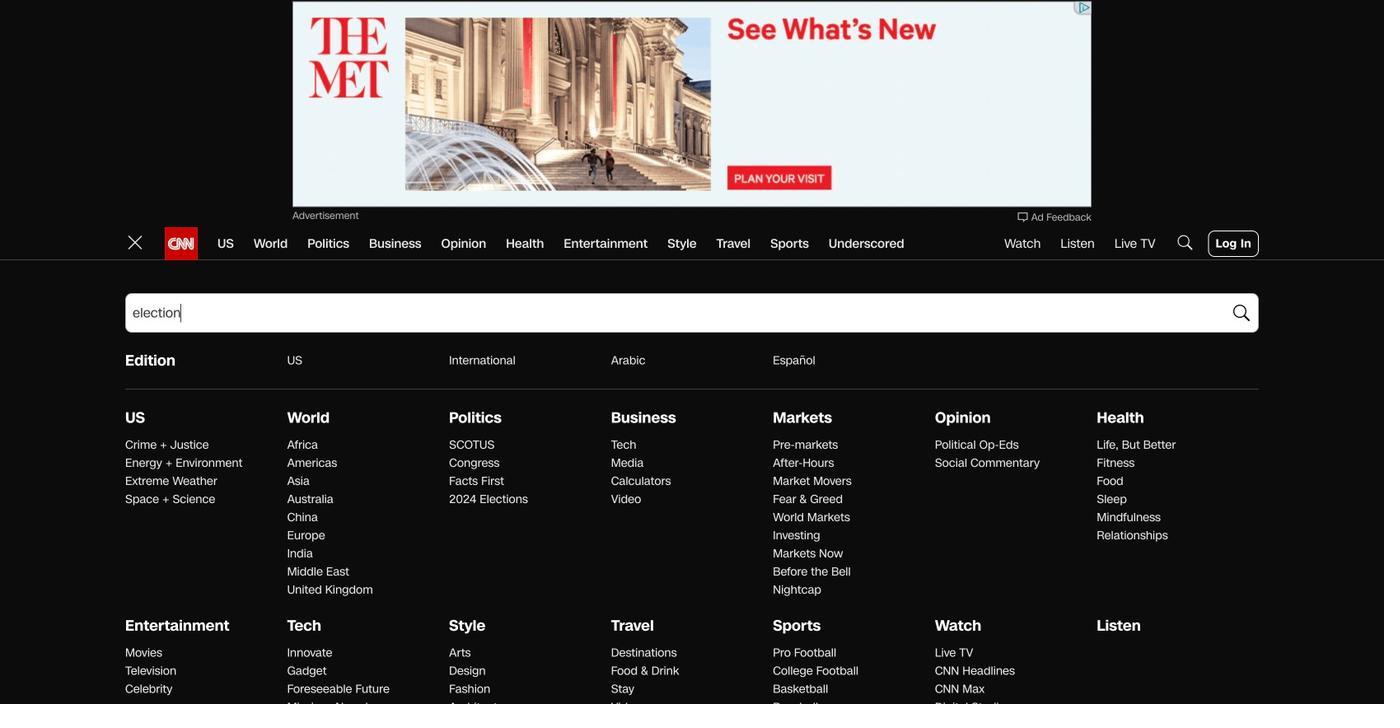 Task type: vqa. For each thing, say whether or not it's contained in the screenshot.
Video Player 'region'
yes



Task type: locate. For each thing, give the bounding box(es) containing it.
close menu icon image
[[125, 233, 145, 252]]

None search field
[[125, 293, 1259, 333]]

Search text field
[[125, 293, 1259, 333]]

gettyimages 1348113243.jpg image
[[699, 624, 969, 704]]



Task type: describe. For each thing, give the bounding box(es) containing it.
video player region
[[989, 332, 1259, 484]]

search icon image
[[1175, 233, 1195, 252]]

advertisement element
[[292, 1, 1092, 207]]

progress bar slider
[[989, 482, 1259, 484]]

palm beach, florida - march 05: republican presidential candidate, former president donald trump attends an election-night watch party at mar-a-lago on march 5, 2024 in west palm beach, florida. sixteen states held their primaries and caucuses today as part of super tuesday.  (photo by win mcnamee/getty images) image
[[699, 332, 969, 484]]

washington, dc - march 5: president joe biden speaks during a meeting with his competition council in the state dining room of the white house on march 5, 2024 in washington, dc. biden announced new economic measures during the meeting. (photo by nathan howard/getty images) image
[[125, 407, 679, 704]]



